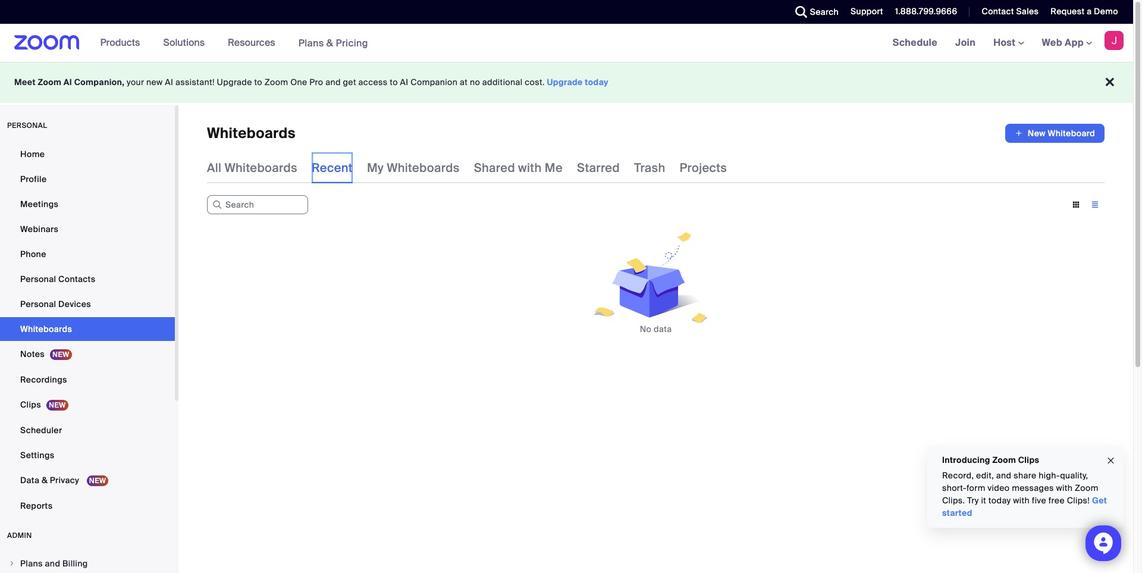 Task type: locate. For each thing, give the bounding box(es) containing it.
form
[[967, 483, 986, 493]]

personal menu menu
[[0, 142, 175, 519]]

webinars link
[[0, 217, 175, 241]]

1 ai from the left
[[64, 77, 72, 87]]

1 horizontal spatial ai
[[165, 77, 173, 87]]

meetings navigation
[[884, 24, 1134, 62]]

data & privacy link
[[0, 468, 175, 493]]

web
[[1042, 36, 1063, 49]]

resources button
[[228, 24, 281, 62]]

zoom inside the record, edit, and share high-quality, short-form video messages with zoom clips. try it today with five free clips!
[[1075, 483, 1099, 493]]

personal down personal contacts
[[20, 299, 56, 309]]

and left billing
[[45, 558, 60, 569]]

tabs of all whiteboard page tab list
[[207, 152, 727, 183]]

& inside "personal menu" menu
[[42, 475, 48, 486]]

1 vertical spatial and
[[997, 470, 1012, 481]]

record, edit, and share high-quality, short-form video messages with zoom clips. try it today with five free clips!
[[943, 470, 1099, 506]]

recordings link
[[0, 368, 175, 392]]

3 ai from the left
[[400, 77, 409, 87]]

introducing zoom clips
[[943, 455, 1040, 465]]

home link
[[0, 142, 175, 166]]

contact
[[982, 6, 1015, 17]]

and inside the record, edit, and share high-quality, short-form video messages with zoom clips. try it today with five free clips!
[[997, 470, 1012, 481]]

messages
[[1012, 483, 1054, 493]]

1.888.799.9666 button
[[887, 0, 961, 24], [896, 6, 958, 17]]

five
[[1032, 495, 1047, 506]]

0 vertical spatial today
[[585, 77, 609, 87]]

0 horizontal spatial ai
[[64, 77, 72, 87]]

pro
[[310, 77, 323, 87]]

at
[[460, 77, 468, 87]]

zoom right "meet"
[[38, 77, 61, 87]]

personal down phone
[[20, 274, 56, 284]]

clips
[[20, 399, 41, 410], [1019, 455, 1040, 465]]

additional
[[483, 77, 523, 87]]

reports link
[[0, 494, 175, 518]]

0 vertical spatial plans
[[299, 37, 324, 49]]

plans inside product information navigation
[[299, 37, 324, 49]]

phone
[[20, 249, 46, 259]]

grid mode, not selected image
[[1067, 199, 1086, 210]]

short-
[[943, 483, 967, 493]]

1 vertical spatial personal
[[20, 299, 56, 309]]

&
[[327, 37, 333, 49], [42, 475, 48, 486]]

starred
[[577, 160, 620, 176]]

ai right new
[[165, 77, 173, 87]]

personal
[[20, 274, 56, 284], [20, 299, 56, 309]]

with left me
[[518, 160, 542, 176]]

1 horizontal spatial clips
[[1019, 455, 1040, 465]]

2 horizontal spatial ai
[[400, 77, 409, 87]]

to down resources dropdown button
[[254, 77, 262, 87]]

settings link
[[0, 443, 175, 467]]

personal contacts link
[[0, 267, 175, 291]]

clips.
[[943, 495, 965, 506]]

profile picture image
[[1105, 31, 1124, 50]]

1 horizontal spatial today
[[989, 495, 1011, 506]]

a
[[1087, 6, 1092, 17]]

and up video
[[997, 470, 1012, 481]]

upgrade today link
[[547, 77, 609, 87]]

quality,
[[1061, 470, 1089, 481]]

with up free at the right bottom
[[1057, 483, 1073, 493]]

clips!
[[1068, 495, 1090, 506]]

get
[[1093, 495, 1108, 506]]

contact sales
[[982, 6, 1039, 17]]

and left get
[[326, 77, 341, 87]]

notes link
[[0, 342, 175, 367]]

0 vertical spatial &
[[327, 37, 333, 49]]

my whiteboards
[[367, 160, 460, 176]]

to right access
[[390, 77, 398, 87]]

plans and billing menu item
[[0, 552, 175, 573]]

one
[[291, 77, 307, 87]]

data
[[20, 475, 39, 486]]

0 vertical spatial and
[[326, 77, 341, 87]]

upgrade right cost.
[[547, 77, 583, 87]]

2 horizontal spatial with
[[1057, 483, 1073, 493]]

today inside the meet zoom ai companion, footer
[[585, 77, 609, 87]]

it
[[982, 495, 987, 506]]

1 vertical spatial today
[[989, 495, 1011, 506]]

right image
[[8, 560, 15, 567]]

Search text field
[[207, 195, 308, 214]]

0 vertical spatial clips
[[20, 399, 41, 410]]

add image
[[1015, 127, 1024, 139]]

0 horizontal spatial and
[[45, 558, 60, 569]]

admin
[[7, 531, 32, 540]]

2 vertical spatial and
[[45, 558, 60, 569]]

get started link
[[943, 495, 1108, 518]]

today inside the record, edit, and share high-quality, short-form video messages with zoom clips. try it today with five free clips!
[[989, 495, 1011, 506]]

0 horizontal spatial &
[[42, 475, 48, 486]]

solutions
[[163, 36, 205, 49]]

no
[[470, 77, 480, 87]]

personal inside 'link'
[[20, 299, 56, 309]]

plans right right icon
[[20, 558, 43, 569]]

plans for plans & pricing
[[299, 37, 324, 49]]

ai left companion
[[400, 77, 409, 87]]

0 horizontal spatial today
[[585, 77, 609, 87]]

host button
[[994, 36, 1025, 49]]

all
[[207, 160, 222, 176]]

clips up "scheduler"
[[20, 399, 41, 410]]

with down messages
[[1014, 495, 1030, 506]]

1 vertical spatial &
[[42, 475, 48, 486]]

upgrade down product information navigation
[[217, 77, 252, 87]]

0 horizontal spatial to
[[254, 77, 262, 87]]

& inside product information navigation
[[327, 37, 333, 49]]

0 vertical spatial personal
[[20, 274, 56, 284]]

meetings
[[20, 199, 58, 209]]

started
[[943, 508, 973, 518]]

1 vertical spatial plans
[[20, 558, 43, 569]]

whiteboards inside "personal menu" menu
[[20, 324, 72, 334]]

zoom up the clips! at the right of page
[[1075, 483, 1099, 493]]

edit,
[[977, 470, 995, 481]]

app
[[1065, 36, 1084, 49]]

& left "pricing" in the top left of the page
[[327, 37, 333, 49]]

request a demo
[[1051, 6, 1119, 17]]

video
[[988, 483, 1010, 493]]

whiteboards down personal devices
[[20, 324, 72, 334]]

0 horizontal spatial upgrade
[[217, 77, 252, 87]]

plans inside plans and billing menu item
[[20, 558, 43, 569]]

your
[[127, 77, 144, 87]]

plans up meet zoom ai companion, your new ai assistant! upgrade to zoom one pro and get access to ai companion at no additional cost. upgrade today
[[299, 37, 324, 49]]

plans & pricing link
[[299, 37, 368, 49], [299, 37, 368, 49]]

webinars
[[20, 224, 58, 234]]

support link
[[842, 0, 887, 24], [851, 6, 884, 17]]

clips up share
[[1019, 455, 1040, 465]]

my
[[367, 160, 384, 176]]

2 horizontal spatial and
[[997, 470, 1012, 481]]

banner
[[0, 24, 1134, 62]]

1 horizontal spatial upgrade
[[547, 77, 583, 87]]

billing
[[62, 558, 88, 569]]

meet
[[14, 77, 36, 87]]

web app button
[[1042, 36, 1093, 49]]

host
[[994, 36, 1019, 49]]

& for privacy
[[42, 475, 48, 486]]

upgrade
[[217, 77, 252, 87], [547, 77, 583, 87]]

1 horizontal spatial &
[[327, 37, 333, 49]]

schedule
[[893, 36, 938, 49]]

demo
[[1094, 6, 1119, 17]]

assistant!
[[176, 77, 215, 87]]

zoom logo image
[[14, 35, 80, 50]]

1 horizontal spatial and
[[326, 77, 341, 87]]

2 upgrade from the left
[[547, 77, 583, 87]]

0 vertical spatial with
[[518, 160, 542, 176]]

search
[[810, 7, 839, 17]]

high-
[[1039, 470, 1061, 481]]

shared
[[474, 160, 515, 176]]

0 horizontal spatial with
[[518, 160, 542, 176]]

0 horizontal spatial plans
[[20, 558, 43, 569]]

1 upgrade from the left
[[217, 77, 252, 87]]

personal devices
[[20, 299, 91, 309]]

whiteboards
[[207, 124, 296, 142], [225, 160, 298, 176], [387, 160, 460, 176], [20, 324, 72, 334]]

products
[[100, 36, 140, 49]]

to
[[254, 77, 262, 87], [390, 77, 398, 87]]

ai left companion,
[[64, 77, 72, 87]]

& right data
[[42, 475, 48, 486]]

2 personal from the top
[[20, 299, 56, 309]]

1 horizontal spatial plans
[[299, 37, 324, 49]]

2 vertical spatial with
[[1014, 495, 1030, 506]]

record,
[[943, 470, 974, 481]]

product information navigation
[[91, 24, 377, 62]]

profile link
[[0, 167, 175, 191]]

free
[[1049, 495, 1065, 506]]

1 personal from the top
[[20, 274, 56, 284]]

0 horizontal spatial clips
[[20, 399, 41, 410]]

1 horizontal spatial to
[[390, 77, 398, 87]]



Task type: describe. For each thing, give the bounding box(es) containing it.
share
[[1014, 470, 1037, 481]]

schedule link
[[884, 24, 947, 62]]

whiteboards right my
[[387, 160, 460, 176]]

whiteboard
[[1048, 128, 1096, 139]]

companion
[[411, 77, 458, 87]]

data & privacy
[[20, 475, 81, 486]]

resources
[[228, 36, 275, 49]]

products button
[[100, 24, 145, 62]]

web app
[[1042, 36, 1084, 49]]

zoom left one
[[265, 77, 288, 87]]

projects
[[680, 160, 727, 176]]

plans for plans and billing
[[20, 558, 43, 569]]

try
[[968, 495, 979, 506]]

zoom up edit,
[[993, 455, 1017, 465]]

all whiteboards
[[207, 160, 298, 176]]

search button
[[787, 0, 842, 24]]

new
[[1028, 128, 1046, 139]]

whiteboards up search text field
[[225, 160, 298, 176]]

contacts
[[58, 274, 95, 284]]

new whiteboard button
[[1006, 124, 1105, 143]]

& for pricing
[[327, 37, 333, 49]]

plans & pricing
[[299, 37, 368, 49]]

and inside menu item
[[45, 558, 60, 569]]

support
[[851, 6, 884, 17]]

meetings link
[[0, 192, 175, 216]]

get
[[343, 77, 356, 87]]

whiteboards link
[[0, 317, 175, 341]]

personal contacts
[[20, 274, 95, 284]]

privacy
[[50, 475, 79, 486]]

with inside tabs of all whiteboard page tab list
[[518, 160, 542, 176]]

recent
[[312, 160, 353, 176]]

personal for personal devices
[[20, 299, 56, 309]]

1 to from the left
[[254, 77, 262, 87]]

personal
[[7, 121, 47, 130]]

whiteboards up all whiteboards
[[207, 124, 296, 142]]

notes
[[20, 349, 45, 359]]

phone link
[[0, 242, 175, 266]]

solutions button
[[163, 24, 210, 62]]

1.888.799.9666
[[896, 6, 958, 17]]

new whiteboard
[[1028, 128, 1096, 139]]

meet zoom ai companion, your new ai assistant! upgrade to zoom one pro and get access to ai companion at no additional cost. upgrade today
[[14, 77, 609, 87]]

meet zoom ai companion, footer
[[0, 62, 1134, 103]]

devices
[[58, 299, 91, 309]]

get started
[[943, 495, 1108, 518]]

personal devices link
[[0, 292, 175, 316]]

2 to from the left
[[390, 77, 398, 87]]

new whiteboard application
[[1006, 124, 1105, 143]]

clips inside "personal menu" menu
[[20, 399, 41, 410]]

close image
[[1107, 454, 1116, 467]]

banner containing products
[[0, 24, 1134, 62]]

scheduler
[[20, 425, 62, 436]]

settings
[[20, 450, 54, 461]]

1 horizontal spatial with
[[1014, 495, 1030, 506]]

personal for personal contacts
[[20, 274, 56, 284]]

pricing
[[336, 37, 368, 49]]

reports
[[20, 500, 53, 511]]

and inside the meet zoom ai companion, footer
[[326, 77, 341, 87]]

scheduler link
[[0, 418, 175, 442]]

new
[[146, 77, 163, 87]]

no
[[640, 324, 652, 334]]

cost.
[[525, 77, 545, 87]]

request
[[1051, 6, 1085, 17]]

companion,
[[74, 77, 125, 87]]

1 vertical spatial with
[[1057, 483, 1073, 493]]

shared with me
[[474, 160, 563, 176]]

join
[[956, 36, 976, 49]]

introducing
[[943, 455, 991, 465]]

1 vertical spatial clips
[[1019, 455, 1040, 465]]

trash
[[634, 160, 666, 176]]

join link
[[947, 24, 985, 62]]

clips link
[[0, 393, 175, 417]]

2 ai from the left
[[165, 77, 173, 87]]

me
[[545, 160, 563, 176]]

plans and billing
[[20, 558, 88, 569]]

access
[[359, 77, 388, 87]]

profile
[[20, 174, 47, 184]]

home
[[20, 149, 45, 159]]

data
[[654, 324, 672, 334]]

list mode, selected image
[[1086, 199, 1105, 210]]



Task type: vqa. For each thing, say whether or not it's contained in the screenshot.
Decrease Indent image
no



